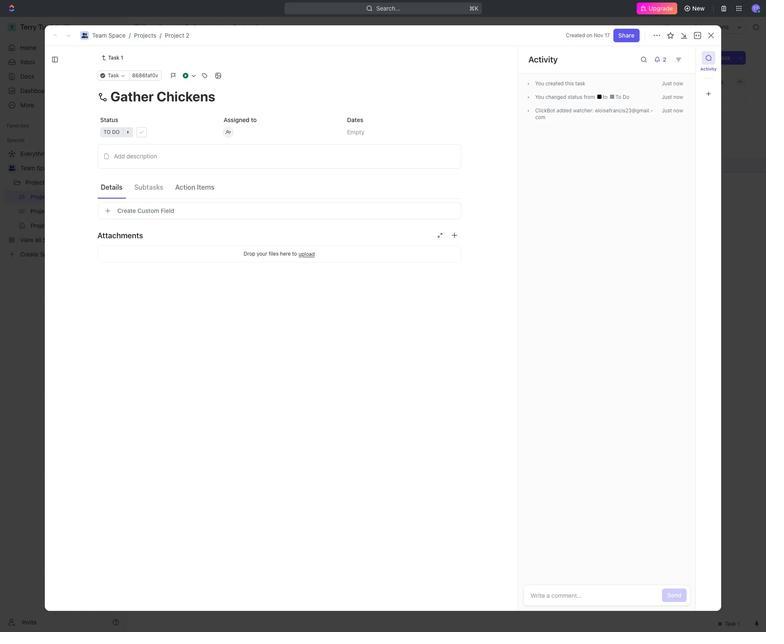 Task type: vqa. For each thing, say whether or not it's contained in the screenshot.
And
no



Task type: locate. For each thing, give the bounding box(es) containing it.
space right user group image
[[37, 164, 54, 172]]

0 vertical spatial projects
[[193, 23, 216, 30]]

1 you from the top
[[535, 80, 544, 87]]

1 vertical spatial just now
[[662, 94, 683, 100]]

tree inside sidebar navigation
[[3, 147, 123, 261]]

add task button up the customize
[[700, 51, 736, 65]]

user group image
[[9, 166, 15, 171]]

2 vertical spatial just
[[662, 107, 672, 114]]

add task down the action
[[170, 191, 195, 198]]

add description
[[114, 153, 157, 160]]

2 vertical spatial add task
[[170, 191, 195, 198]]

team
[[142, 23, 157, 30], [92, 32, 107, 39], [20, 164, 35, 172]]

project
[[233, 23, 253, 30], [165, 32, 184, 39]]

0 horizontal spatial space
[[37, 164, 54, 172]]

status
[[100, 116, 118, 123]]

1 vertical spatial project
[[165, 32, 184, 39]]

user group image
[[134, 25, 140, 29], [81, 33, 88, 38]]

activity up the customize
[[701, 66, 717, 71]]

1 horizontal spatial team space
[[142, 23, 175, 30]]

1 horizontal spatial user group image
[[134, 25, 140, 29]]

dashboards
[[20, 87, 53, 94]]

/
[[179, 23, 181, 30], [219, 23, 221, 30], [129, 32, 131, 39], [160, 32, 161, 39]]

task
[[718, 54, 731, 61], [108, 55, 119, 61], [108, 72, 119, 79], [238, 119, 250, 126], [183, 191, 195, 198]]

1 horizontal spatial projects link
[[134, 32, 156, 39]]

2
[[255, 23, 258, 30], [186, 32, 189, 39], [663, 56, 666, 63], [183, 215, 186, 221]]

action items
[[175, 183, 214, 191]]

1 vertical spatial you
[[535, 94, 544, 100]]

2 vertical spatial projects
[[25, 179, 48, 186]]

inbox link
[[3, 55, 123, 69]]

2 horizontal spatial do
[[623, 94, 629, 100]]

0 vertical spatial team space
[[142, 23, 175, 30]]

1 vertical spatial projects
[[134, 32, 156, 39]]

to right here
[[292, 251, 297, 257]]

0 horizontal spatial to do
[[103, 129, 120, 135]]

space up team space / projects / project 2
[[158, 23, 175, 30]]

chickens
[[203, 162, 228, 169]]

space inside sidebar navigation
[[37, 164, 54, 172]]

share right 17
[[618, 32, 635, 39]]

2 now from the top
[[673, 94, 683, 100]]

user group image up team space / projects / project 2
[[134, 25, 140, 29]]

you
[[535, 80, 544, 87], [535, 94, 544, 100]]

space up task 1
[[108, 32, 126, 39]]

1 horizontal spatial do
[[165, 215, 173, 221]]

action
[[175, 183, 195, 191]]

0 vertical spatial add task
[[705, 54, 731, 61]]

0 vertical spatial to do
[[614, 94, 629, 100]]

board
[[158, 78, 174, 85]]

to do
[[614, 94, 629, 100], [103, 129, 120, 135], [157, 215, 173, 221]]

you up clickbot
[[535, 94, 544, 100]]

1 vertical spatial to do
[[103, 129, 120, 135]]

add task button down the calendar link
[[217, 118, 253, 128]]

create custom field button
[[97, 203, 461, 219]]

1 vertical spatial team space
[[20, 164, 54, 172]]

share button right 17
[[613, 29, 640, 42]]

add task button up 'field'
[[167, 190, 199, 200]]

team space / projects / project 2
[[92, 32, 189, 39]]

2 vertical spatial add task button
[[167, 190, 199, 200]]

1 horizontal spatial add task
[[227, 119, 250, 126]]

1 horizontal spatial activity
[[701, 66, 717, 71]]

1 vertical spatial share
[[618, 32, 635, 39]]

changed status from
[[544, 94, 596, 100]]

0 horizontal spatial share
[[618, 32, 635, 39]]

to do down 'field'
[[157, 215, 173, 221]]

add left description
[[114, 153, 125, 160]]

status
[[568, 94, 582, 100]]

0 vertical spatial do
[[623, 94, 629, 100]]

0 vertical spatial project
[[233, 23, 253, 30]]

task sidebar content section
[[516, 46, 696, 611]]

0 horizontal spatial add task
[[170, 191, 195, 198]]

3 now from the top
[[673, 107, 683, 114]]

0 vertical spatial just now
[[662, 80, 683, 87]]

add task up the customize
[[705, 54, 731, 61]]

1 vertical spatial add task button
[[217, 118, 253, 128]]

tree containing team space
[[3, 147, 123, 261]]

share for rightmost share button
[[664, 23, 681, 30]]

0 vertical spatial space
[[158, 23, 175, 30]]

just now for added watcher:
[[662, 107, 683, 114]]

to
[[603, 94, 609, 100], [616, 94, 621, 100], [251, 116, 256, 123], [103, 129, 110, 135], [157, 215, 164, 221], [292, 251, 297, 257]]

sidebar navigation
[[0, 17, 126, 633]]

0 horizontal spatial team
[[20, 164, 35, 172]]

2 vertical spatial space
[[37, 164, 54, 172]]

just now
[[662, 80, 683, 87], [662, 94, 683, 100], [662, 107, 683, 114]]

attachments
[[97, 231, 143, 240]]

2 just now from the top
[[662, 94, 683, 100]]

2 vertical spatial do
[[165, 215, 173, 221]]

team up team space / projects / project 2
[[142, 23, 157, 30]]

0 vertical spatial just
[[662, 80, 672, 87]]

on
[[587, 32, 593, 38]]

task 1
[[108, 55, 123, 61]]

1 horizontal spatial projects
[[134, 32, 156, 39]]

do down the status at the top left of the page
[[112, 129, 120, 135]]

2 horizontal spatial projects
[[193, 23, 216, 30]]

1 vertical spatial do
[[112, 129, 120, 135]]

you for you
[[535, 94, 544, 100]]

2 vertical spatial team
[[20, 164, 35, 172]]

0 horizontal spatial user group image
[[81, 33, 88, 38]]

1 vertical spatial activity
[[701, 66, 717, 71]]

1 vertical spatial user group image
[[81, 33, 88, 38]]

1 vertical spatial now
[[673, 94, 683, 100]]

add task
[[705, 54, 731, 61], [227, 119, 250, 126], [170, 191, 195, 198]]

team space link
[[131, 22, 178, 32], [92, 32, 126, 39], [20, 162, 121, 175]]

1 horizontal spatial project
[[233, 23, 253, 30]]

changed
[[546, 94, 566, 100]]

1 horizontal spatial to do
[[157, 215, 173, 221]]

tt
[[753, 6, 759, 11]]

2 vertical spatial now
[[673, 107, 683, 114]]

dashboards link
[[3, 84, 123, 98]]

0 vertical spatial team
[[142, 23, 157, 30]]

created on nov 17
[[566, 32, 610, 38]]

3 just now from the top
[[662, 107, 683, 114]]

watcher:
[[573, 107, 594, 114]]

projects
[[193, 23, 216, 30], [134, 32, 156, 39], [25, 179, 48, 186]]

0 horizontal spatial team space
[[20, 164, 54, 172]]

1 horizontal spatial space
[[108, 32, 126, 39]]

create
[[117, 207, 136, 214]]

0 horizontal spatial do
[[112, 129, 120, 135]]

automations button
[[689, 21, 733, 33]]

activity
[[529, 55, 558, 64], [701, 66, 717, 71]]

activity up created
[[529, 55, 558, 64]]

share button down upgrade
[[659, 20, 686, 34]]

your
[[257, 251, 267, 257]]

hide
[[666, 78, 679, 85]]

automations
[[694, 23, 729, 30]]

now
[[673, 80, 683, 87], [673, 94, 683, 100], [673, 107, 683, 114]]

0 horizontal spatial projects
[[25, 179, 48, 186]]

to do up eloisefrancis23@gmail.
[[614, 94, 629, 100]]

add task down calendar
[[227, 119, 250, 126]]

0 horizontal spatial project
[[165, 32, 184, 39]]

1 horizontal spatial add task button
[[217, 118, 253, 128]]

you left created
[[535, 80, 544, 87]]

0 vertical spatial add task button
[[700, 51, 736, 65]]

0 horizontal spatial projects link
[[25, 176, 99, 189]]

user group image up home link
[[81, 33, 88, 38]]

0 vertical spatial activity
[[529, 55, 558, 64]]

to inside drop your files here to upload
[[292, 251, 297, 257]]

tree
[[3, 147, 123, 261]]

do down 'field'
[[165, 215, 173, 221]]

⌘k
[[469, 5, 478, 12]]

activity inside task sidebar content section
[[529, 55, 558, 64]]

favorites
[[7, 123, 29, 129]]

to down the status at the top left of the page
[[103, 129, 110, 135]]

add
[[705, 54, 716, 61], [227, 119, 237, 126], [114, 153, 125, 160], [170, 191, 181, 198]]

you created this task
[[535, 80, 585, 87]]

1 just from the top
[[662, 80, 672, 87]]

1
[[121, 55, 123, 61]]

2 horizontal spatial space
[[158, 23, 175, 30]]

to up eloisefrancis23@gmail.
[[616, 94, 621, 100]]

home link
[[3, 41, 123, 55]]

2 you from the top
[[535, 94, 544, 100]]

team right user group image
[[20, 164, 35, 172]]

details
[[101, 183, 122, 191]]

do up eloisefrancis23@gmail.
[[623, 94, 629, 100]]

2 vertical spatial just now
[[662, 107, 683, 114]]

gather chickens
[[182, 162, 228, 169]]

send
[[667, 592, 682, 599]]

2 horizontal spatial to do
[[614, 94, 629, 100]]

hide button
[[656, 76, 682, 88]]

from
[[584, 94, 595, 100]]

do
[[623, 94, 629, 100], [112, 129, 120, 135], [165, 215, 173, 221]]

eloisefrancis23@gmail. com
[[535, 107, 653, 121]]

2 horizontal spatial team
[[142, 23, 157, 30]]

3 just from the top
[[662, 107, 672, 114]]

share down upgrade
[[664, 23, 681, 30]]

team up task 1 link on the left top of page
[[92, 32, 107, 39]]

just
[[662, 80, 672, 87], [662, 94, 672, 100], [662, 107, 672, 114]]

to do down the status at the top left of the page
[[103, 129, 120, 135]]

to right assigned
[[251, 116, 256, 123]]

2 horizontal spatial add task
[[705, 54, 731, 61]]

to inside dropdown button
[[103, 129, 110, 135]]

0 vertical spatial share
[[664, 23, 681, 30]]

description
[[126, 153, 157, 160]]

2 just from the top
[[662, 94, 672, 100]]

projects link
[[183, 22, 218, 32], [134, 32, 156, 39], [25, 176, 99, 189]]

task
[[575, 80, 585, 87]]

team space right user group image
[[20, 164, 54, 172]]

2 horizontal spatial projects link
[[183, 22, 218, 32]]

0 vertical spatial user group image
[[134, 25, 140, 29]]

0 horizontal spatial activity
[[529, 55, 558, 64]]

1 horizontal spatial share
[[664, 23, 681, 30]]

1 vertical spatial just
[[662, 94, 672, 100]]

add inside the "add description" 'button'
[[114, 153, 125, 160]]

calendar link
[[214, 76, 241, 88]]

0 vertical spatial now
[[673, 80, 683, 87]]

0 vertical spatial you
[[535, 80, 544, 87]]

team space up team space / projects / project 2
[[142, 23, 175, 30]]

1 vertical spatial team
[[92, 32, 107, 39]]



Task type: describe. For each thing, give the bounding box(es) containing it.
do inside task sidebar content section
[[623, 94, 629, 100]]

0 horizontal spatial project 2 link
[[165, 32, 189, 39]]

customize
[[694, 78, 724, 85]]

created
[[546, 80, 564, 87]]

invite
[[22, 619, 37, 626]]

projects inside sidebar navigation
[[25, 179, 48, 186]]

team inside tree
[[20, 164, 35, 172]]

project 2
[[233, 23, 258, 30]]

subtasks button
[[131, 179, 167, 195]]

this
[[565, 80, 574, 87]]

search...
[[376, 5, 400, 12]]

board link
[[156, 76, 174, 88]]

1 horizontal spatial project 2 link
[[223, 22, 260, 32]]

2 button
[[651, 53, 672, 66]]

customize button
[[683, 76, 726, 88]]

1 horizontal spatial team
[[92, 32, 107, 39]]

task sidebar navigation tab list
[[699, 51, 718, 101]]

new
[[692, 5, 705, 12]]

eloisefrancis23@gmail.
[[595, 107, 653, 114]]

just now for changed status from
[[662, 94, 683, 100]]

assigned
[[223, 116, 249, 123]]

2 inside dropdown button
[[663, 56, 666, 63]]

just for added watcher:
[[662, 107, 672, 114]]

1 vertical spatial add task
[[227, 119, 250, 126]]

17
[[605, 32, 610, 38]]

items
[[197, 183, 214, 191]]

to do inside dropdown button
[[103, 129, 120, 135]]

Search tasks... text field
[[661, 96, 745, 109]]

new button
[[681, 2, 710, 15]]

task 1 link
[[97, 53, 127, 63]]

add up the customize
[[705, 54, 716, 61]]

2 horizontal spatial add task button
[[700, 51, 736, 65]]

drop
[[244, 251, 255, 257]]

1 just now from the top
[[662, 80, 683, 87]]

Edit task name text field
[[97, 88, 461, 104]]

gather chickens link
[[180, 159, 293, 171]]

calendar
[[216, 78, 241, 85]]

to right from
[[603, 94, 609, 100]]

field
[[161, 207, 174, 214]]

custom
[[138, 207, 159, 214]]

share for left share button
[[618, 32, 635, 39]]

upload
[[299, 251, 315, 257]]

nov
[[594, 32, 603, 38]]

docs link
[[3, 70, 123, 83]]

just for changed status from
[[662, 94, 672, 100]]

tt button
[[749, 2, 763, 15]]

empty
[[347, 129, 364, 136]]

1 vertical spatial space
[[108, 32, 126, 39]]

1 now from the top
[[673, 80, 683, 87]]

to down 'field'
[[157, 215, 164, 221]]

drop your files here to upload
[[244, 251, 315, 257]]

to do inside task sidebar content section
[[614, 94, 629, 100]]

home
[[20, 44, 36, 51]]

details button
[[97, 179, 126, 195]]

activity inside "task sidebar navigation" tab list
[[701, 66, 717, 71]]

add description button
[[100, 150, 458, 163]]

2 vertical spatial to do
[[157, 215, 173, 221]]

created
[[566, 32, 585, 38]]

send button
[[662, 589, 687, 603]]

upload button
[[299, 251, 315, 257]]

added watcher:
[[555, 107, 595, 114]]

add down the action
[[170, 191, 181, 198]]

favorites button
[[3, 121, 32, 131]]

0 horizontal spatial add task button
[[167, 190, 199, 200]]

task inside "dropdown button"
[[108, 72, 119, 79]]

1 horizontal spatial share button
[[659, 20, 686, 34]]

team space inside tree
[[20, 164, 54, 172]]

0 horizontal spatial share button
[[613, 29, 640, 42]]

create custom field
[[117, 207, 174, 214]]

clickbot
[[535, 107, 555, 114]]

upgrade link
[[637, 3, 677, 14]]

attachments button
[[97, 225, 461, 246]]

added
[[557, 107, 572, 114]]

inbox
[[20, 58, 35, 66]]

list link
[[188, 76, 200, 88]]

docs
[[20, 73, 34, 80]]

spaces
[[7, 137, 25, 143]]

com
[[535, 107, 653, 121]]

add down the calendar link
[[227, 119, 237, 126]]

files
[[269, 251, 279, 257]]

now for added watcher:
[[673, 107, 683, 114]]

add task for the rightmost the add task "button"
[[705, 54, 731, 61]]

empty button
[[344, 125, 461, 140]]

upgrade
[[649, 5, 673, 12]]

do inside dropdown button
[[112, 129, 120, 135]]

to do button
[[97, 125, 214, 140]]

now for changed status from
[[673, 94, 683, 100]]

action items button
[[172, 179, 218, 195]]

dates
[[347, 116, 363, 123]]

assigned to
[[223, 116, 256, 123]]

list
[[190, 78, 200, 85]]

8686faf0v
[[132, 72, 158, 79]]

add task for the add task "button" to the left
[[170, 191, 195, 198]]

gather
[[182, 162, 201, 169]]

you for you created this task
[[535, 80, 544, 87]]

8686faf0v button
[[129, 71, 161, 81]]

subtasks
[[134, 183, 163, 191]]

task button
[[97, 71, 129, 81]]

here
[[280, 251, 291, 257]]



